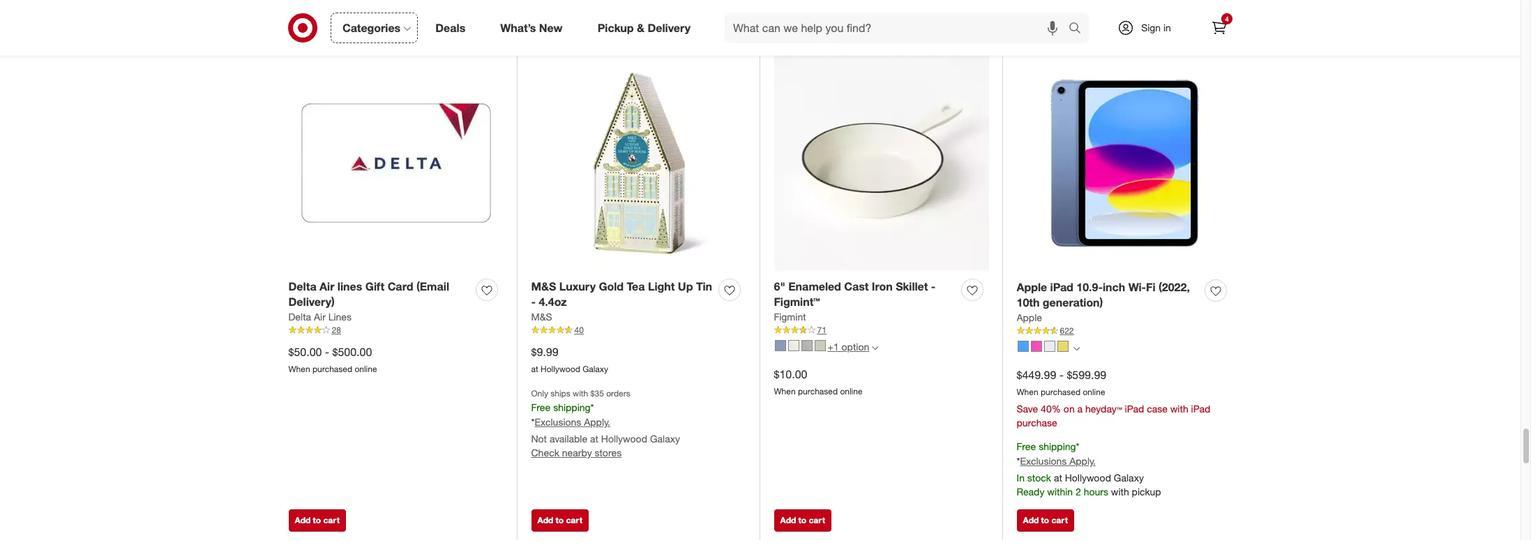 Task type: vqa. For each thing, say whether or not it's contained in the screenshot.
Beats Studio Pro Bluetooth Wireless Headphones Link
no



Task type: describe. For each thing, give the bounding box(es) containing it.
in
[[1017, 472, 1025, 484]]

28
[[332, 325, 341, 336]]

$599.99
[[1067, 369, 1107, 383]]

what's
[[501, 21, 536, 35]]

on
[[1064, 403, 1075, 415]]

m&s for m&s
[[531, 311, 552, 323]]

within
[[1048, 486, 1073, 498]]

ships
[[551, 389, 571, 399]]

cream image
[[788, 341, 799, 352]]

delta for delta air lines
[[289, 311, 311, 323]]

pickup
[[598, 21, 634, 35]]

* down a
[[1077, 441, 1080, 453]]

6" enameled cast iron skillet - figmint™
[[774, 280, 936, 310]]

delta air lines
[[289, 311, 352, 323]]

apple ipad 10.9-inch wi-fi (2022, 10th generation) link
[[1017, 280, 1200, 311]]

shipping inside free shipping * * exclusions apply. in stock at  hollywood galaxy ready within 2 hours with pickup
[[1039, 441, 1077, 453]]

blue image
[[1018, 341, 1029, 352]]

what's new link
[[489, 13, 580, 43]]

$10.00 when purchased online
[[774, 368, 863, 397]]

- inside $50.00 - $500.00 when purchased online
[[325, 346, 329, 360]]

&
[[637, 21, 645, 35]]

orders
[[607, 389, 631, 399]]

gold
[[599, 280, 624, 294]]

silver image
[[1044, 341, 1056, 352]]

apple for apple
[[1017, 312, 1043, 324]]

ipad inside apple ipad 10.9-inch wi-fi (2022, 10th generation)
[[1051, 280, 1074, 294]]

delta air lines gift card (email delivery) link
[[289, 279, 471, 311]]

cast
[[845, 280, 869, 294]]

case
[[1147, 403, 1168, 415]]

check nearby stores button
[[531, 447, 622, 461]]

apply. inside free shipping * * exclusions apply. in stock at  hollywood galaxy ready within 2 hours with pickup
[[1070, 456, 1096, 468]]

air for lines
[[320, 280, 335, 294]]

hollywood inside $9.99 at hollywood galaxy
[[541, 365, 581, 375]]

at inside free shipping * * exclusions apply. in stock at  hollywood galaxy ready within 2 hours with pickup
[[1055, 472, 1063, 484]]

check
[[531, 447, 560, 459]]

6"
[[774, 280, 786, 294]]

galaxy inside free shipping * * exclusions apply. in stock at  hollywood galaxy ready within 2 hours with pickup
[[1114, 472, 1144, 484]]

$9.99
[[531, 346, 559, 360]]

with inside free shipping * * exclusions apply. in stock at  hollywood galaxy ready within 2 hours with pickup
[[1112, 486, 1130, 498]]

sign in link
[[1106, 13, 1193, 43]]

luxury
[[560, 280, 596, 294]]

only ships with $35 orders free shipping * * exclusions apply. not available at hollywood galaxy check nearby stores
[[531, 389, 680, 459]]

figmint
[[774, 311, 806, 323]]

enameled
[[789, 280, 842, 294]]

apply. inside only ships with $35 orders free shipping * * exclusions apply. not available at hollywood galaxy check nearby stores
[[584, 417, 611, 429]]

all colors + 1 more colors image
[[873, 345, 879, 352]]

delta for delta air lines gift card (email delivery)
[[289, 280, 317, 294]]

purchase
[[1017, 417, 1058, 429]]

air for lines
[[314, 311, 326, 323]]

inch
[[1103, 280, 1126, 294]]

lines
[[338, 280, 362, 294]]

exclusions inside free shipping * * exclusions apply. in stock at  hollywood galaxy ready within 2 hours with pickup
[[1021, 456, 1067, 468]]

10th
[[1017, 296, 1040, 310]]

28 link
[[289, 325, 504, 337]]

4 link
[[1205, 13, 1235, 43]]

hours
[[1084, 486, 1109, 498]]

light gray image
[[802, 341, 813, 352]]

4
[[1226, 15, 1230, 23]]

iron
[[872, 280, 893, 294]]

tea
[[627, 280, 645, 294]]

hollywood inside only ships with $35 orders free shipping * * exclusions apply. not available at hollywood galaxy check nearby stores
[[601, 433, 648, 445]]

$449.99
[[1017, 369, 1057, 383]]

not
[[531, 433, 547, 445]]

* down $35
[[591, 402, 594, 414]]

40 link
[[531, 325, 746, 337]]

(2022,
[[1159, 280, 1191, 294]]

$500.00
[[333, 346, 372, 360]]

search button
[[1063, 13, 1096, 46]]

- inside m&s luxury gold tea light up tin - 4.4oz
[[531, 296, 536, 310]]

deals
[[436, 21, 466, 35]]

sage green image
[[815, 341, 826, 352]]

4.4oz
[[539, 296, 567, 310]]

* up not at the left bottom of the page
[[531, 417, 535, 429]]

delivery)
[[289, 296, 335, 310]]

online for $449.99
[[1083, 388, 1106, 398]]

delivery
[[648, 21, 691, 35]]

pickup & delivery
[[598, 21, 691, 35]]

6" enameled cast iron skillet - figmint™ link
[[774, 279, 956, 311]]

m&s for m&s luxury gold tea light up tin - 4.4oz
[[531, 280, 556, 294]]

pickup & delivery link
[[586, 13, 708, 43]]

delta air lines gift card (email delivery) image
[[289, 56, 504, 271]]

delta air lines link
[[289, 311, 352, 325]]

delta air lines gift card (email delivery)
[[289, 280, 449, 310]]

all colors element
[[1074, 344, 1080, 353]]

apple ipad 10.9-inch wi-fi (2022, 10th generation)
[[1017, 280, 1191, 310]]

- inside 6" enameled cast iron skillet - figmint™
[[932, 280, 936, 294]]

with inside $449.99 - $599.99 when purchased online save 40% on a heyday™ ipad case with ipad purchase
[[1171, 403, 1189, 415]]

figmint link
[[774, 311, 806, 325]]

galaxy inside only ships with $35 orders free shipping * * exclusions apply. not available at hollywood galaxy check nearby stores
[[650, 433, 680, 445]]

wi-
[[1129, 280, 1147, 294]]



Task type: locate. For each thing, give the bounding box(es) containing it.
exclusions apply. link
[[535, 417, 611, 429], [1021, 456, 1096, 468]]

m&s
[[531, 280, 556, 294], [531, 311, 552, 323]]

delta up delivery)
[[289, 280, 317, 294]]

tin
[[696, 280, 713, 294]]

2 horizontal spatial hollywood
[[1066, 472, 1112, 484]]

1 horizontal spatial hollywood
[[601, 433, 648, 445]]

save
[[1017, 403, 1039, 415]]

0 horizontal spatial apply.
[[584, 417, 611, 429]]

apply. down $35
[[584, 417, 611, 429]]

when for $449.99
[[1017, 388, 1039, 398]]

0 vertical spatial exclusions apply. link
[[535, 417, 611, 429]]

2 delta from the top
[[289, 311, 311, 323]]

shipping down purchase
[[1039, 441, 1077, 453]]

light
[[648, 280, 675, 294]]

1 vertical spatial apply.
[[1070, 456, 1096, 468]]

up
[[678, 280, 693, 294]]

1 horizontal spatial purchased
[[798, 387, 838, 397]]

search
[[1063, 22, 1096, 36]]

delta inside the 'delta air lines gift card (email delivery)'
[[289, 280, 317, 294]]

galaxy inside $9.99 at hollywood galaxy
[[583, 365, 609, 375]]

1 delta from the top
[[289, 280, 317, 294]]

exclusions up available
[[535, 417, 582, 429]]

hollywood down $9.99
[[541, 365, 581, 375]]

exclusions apply. link up available
[[535, 417, 611, 429]]

all colors + 1 more colors element
[[873, 344, 879, 352]]

with
[[573, 389, 589, 399], [1171, 403, 1189, 415], [1112, 486, 1130, 498]]

hollywood up stores
[[601, 433, 648, 445]]

1 vertical spatial galaxy
[[650, 433, 680, 445]]

apply. up 2
[[1070, 456, 1096, 468]]

online
[[355, 365, 377, 375], [841, 387, 863, 397], [1083, 388, 1106, 398]]

1 apple from the top
[[1017, 280, 1048, 294]]

pink image
[[1031, 341, 1042, 352]]

online down $500.00
[[355, 365, 377, 375]]

gift
[[366, 280, 385, 294]]

2 horizontal spatial at
[[1055, 472, 1063, 484]]

purchased down $10.00
[[798, 387, 838, 397]]

40
[[575, 325, 584, 336]]

purchased for $50.00
[[313, 365, 353, 375]]

m&s down 4.4oz
[[531, 311, 552, 323]]

m&s luxury gold tea light up tin - 4.4oz
[[531, 280, 713, 310]]

purchased inside $449.99 - $599.99 when purchased online save 40% on a heyday™ ipad case with ipad purchase
[[1041, 388, 1081, 398]]

all colors image
[[1074, 346, 1080, 352]]

when
[[289, 365, 310, 375], [774, 387, 796, 397], [1017, 388, 1039, 398]]

delta inside delta air lines link
[[289, 311, 311, 323]]

0 horizontal spatial with
[[573, 389, 589, 399]]

stock
[[1028, 472, 1052, 484]]

2 horizontal spatial purchased
[[1041, 388, 1081, 398]]

blue image
[[775, 341, 786, 352]]

0 vertical spatial air
[[320, 280, 335, 294]]

new
[[539, 21, 563, 35]]

2 horizontal spatial ipad
[[1192, 403, 1211, 415]]

1 vertical spatial exclusions
[[1021, 456, 1067, 468]]

2 vertical spatial hollywood
[[1066, 472, 1112, 484]]

1 vertical spatial air
[[314, 311, 326, 323]]

categories
[[343, 21, 401, 35]]

exclusions apply. link up stock
[[1021, 456, 1096, 468]]

- up m&s link
[[531, 296, 536, 310]]

add to cart button
[[289, 11, 346, 33], [531, 11, 589, 33], [774, 11, 832, 33], [1017, 11, 1075, 33], [289, 510, 346, 533], [531, 510, 589, 533], [774, 510, 832, 533], [1017, 510, 1075, 533]]

apple inside apple ipad 10.9-inch wi-fi (2022, 10th generation)
[[1017, 280, 1048, 294]]

10.9-
[[1077, 280, 1103, 294]]

0 vertical spatial apple
[[1017, 280, 1048, 294]]

2 horizontal spatial with
[[1171, 403, 1189, 415]]

online inside $50.00 - $500.00 when purchased online
[[355, 365, 377, 375]]

+1 option button
[[769, 337, 885, 359]]

with left $35
[[573, 389, 589, 399]]

exclusions inside only ships with $35 orders free shipping * * exclusions apply. not available at hollywood galaxy check nearby stores
[[535, 417, 582, 429]]

0 vertical spatial galaxy
[[583, 365, 609, 375]]

1 horizontal spatial free
[[1017, 441, 1037, 453]]

nearby
[[562, 447, 592, 459]]

0 horizontal spatial purchased
[[313, 365, 353, 375]]

1 vertical spatial exclusions apply. link
[[1021, 456, 1096, 468]]

hollywood
[[541, 365, 581, 375], [601, 433, 648, 445], [1066, 472, 1112, 484]]

heyday™
[[1086, 403, 1123, 415]]

-
[[932, 280, 936, 294], [531, 296, 536, 310], [325, 346, 329, 360], [1060, 369, 1064, 383]]

0 horizontal spatial shipping
[[554, 402, 591, 414]]

ready
[[1017, 486, 1045, 498]]

71 link
[[774, 325, 989, 337]]

available
[[550, 433, 588, 445]]

40%
[[1041, 403, 1061, 415]]

$449.99 - $599.99 when purchased online save 40% on a heyday™ ipad case with ipad purchase
[[1017, 369, 1211, 429]]

purchased up on
[[1041, 388, 1081, 398]]

1 horizontal spatial apply.
[[1070, 456, 1096, 468]]

apple for apple ipad 10.9-inch wi-fi (2022, 10th generation)
[[1017, 280, 1048, 294]]

apple ipad 10.9-inch wi-fi (2022, 10th generation) image
[[1017, 56, 1233, 272], [1017, 56, 1233, 272]]

option
[[842, 342, 870, 353]]

0 vertical spatial with
[[573, 389, 589, 399]]

1 horizontal spatial exclusions
[[1021, 456, 1067, 468]]

at inside $9.99 at hollywood galaxy
[[531, 365, 539, 375]]

free inside only ships with $35 orders free shipping * * exclusions apply. not available at hollywood galaxy check nearby stores
[[531, 402, 551, 414]]

- right skillet
[[932, 280, 936, 294]]

0 vertical spatial exclusions
[[535, 417, 582, 429]]

2 m&s from the top
[[531, 311, 552, 323]]

cart
[[323, 16, 340, 27], [566, 16, 583, 27], [809, 16, 826, 27], [1052, 16, 1068, 27], [323, 516, 340, 527], [566, 516, 583, 527], [809, 516, 826, 527], [1052, 516, 1068, 527]]

free down the only
[[531, 402, 551, 414]]

hollywood inside free shipping * * exclusions apply. in stock at  hollywood galaxy ready within 2 hours with pickup
[[1066, 472, 1112, 484]]

categories link
[[331, 13, 418, 43]]

- right $449.99
[[1060, 369, 1064, 383]]

0 vertical spatial m&s
[[531, 280, 556, 294]]

0 horizontal spatial galaxy
[[583, 365, 609, 375]]

1 m&s from the top
[[531, 280, 556, 294]]

2 vertical spatial galaxy
[[1114, 472, 1144, 484]]

purchased for $449.99
[[1041, 388, 1081, 398]]

when inside '$10.00 when purchased online'
[[774, 387, 796, 397]]

0 vertical spatial at
[[531, 365, 539, 375]]

m&s luxury gold tea light up tin - 4.4oz image
[[531, 56, 746, 271], [531, 56, 746, 271]]

free shipping * * exclusions apply. in stock at  hollywood galaxy ready within 2 hours with pickup
[[1017, 441, 1162, 498]]

6" enameled cast iron skillet - figmint™ image
[[774, 56, 989, 271], [774, 56, 989, 271]]

$9.99 at hollywood galaxy
[[531, 346, 609, 375]]

1 vertical spatial hollywood
[[601, 433, 648, 445]]

figmint™
[[774, 296, 820, 310]]

shipping inside only ships with $35 orders free shipping * * exclusions apply. not available at hollywood galaxy check nearby stores
[[554, 402, 591, 414]]

0 horizontal spatial ipad
[[1051, 280, 1074, 294]]

2 horizontal spatial galaxy
[[1114, 472, 1144, 484]]

$50.00
[[289, 346, 322, 360]]

1 horizontal spatial ipad
[[1125, 403, 1145, 415]]

hollywood up hours in the right bottom of the page
[[1066, 472, 1112, 484]]

m&s inside m&s luxury gold tea light up tin - 4.4oz
[[531, 280, 556, 294]]

at inside only ships with $35 orders free shipping * * exclusions apply. not available at hollywood galaxy check nearby stores
[[590, 433, 599, 445]]

with right hours in the right bottom of the page
[[1112, 486, 1130, 498]]

1 horizontal spatial at
[[590, 433, 599, 445]]

when down $50.00 in the bottom of the page
[[289, 365, 310, 375]]

online down $599.99
[[1083, 388, 1106, 398]]

(email
[[417, 280, 449, 294]]

ipad up generation)
[[1051, 280, 1074, 294]]

online inside $449.99 - $599.99 when purchased online save 40% on a heyday™ ipad case with ipad purchase
[[1083, 388, 1106, 398]]

delta
[[289, 280, 317, 294], [289, 311, 311, 323]]

purchased inside '$10.00 when purchased online'
[[798, 387, 838, 397]]

skillet
[[896, 280, 928, 294]]

- inside $449.99 - $599.99 when purchased online save 40% on a heyday™ ipad case with ipad purchase
[[1060, 369, 1064, 383]]

0 horizontal spatial when
[[289, 365, 310, 375]]

1 horizontal spatial shipping
[[1039, 441, 1077, 453]]

- right $50.00 in the bottom of the page
[[325, 346, 329, 360]]

1 vertical spatial at
[[590, 433, 599, 445]]

1 horizontal spatial when
[[774, 387, 796, 397]]

71
[[818, 325, 827, 336]]

1 horizontal spatial exclusions apply. link
[[1021, 456, 1096, 468]]

at down $9.99
[[531, 365, 539, 375]]

when inside $449.99 - $599.99 when purchased online save 40% on a heyday™ ipad case with ipad purchase
[[1017, 388, 1039, 398]]

pickup
[[1132, 486, 1162, 498]]

1 horizontal spatial galaxy
[[650, 433, 680, 445]]

when up save
[[1017, 388, 1039, 398]]

1 vertical spatial apple
[[1017, 312, 1043, 324]]

air inside the 'delta air lines gift card (email delivery)'
[[320, 280, 335, 294]]

at up stores
[[590, 433, 599, 445]]

+1 option
[[828, 342, 870, 353]]

card
[[388, 280, 414, 294]]

2 vertical spatial with
[[1112, 486, 1130, 498]]

when inside $50.00 - $500.00 when purchased online
[[289, 365, 310, 375]]

air down delivery)
[[314, 311, 326, 323]]

air up delivery)
[[320, 280, 335, 294]]

1 vertical spatial delta
[[289, 311, 311, 323]]

exclusions up stock
[[1021, 456, 1067, 468]]

0 vertical spatial free
[[531, 402, 551, 414]]

$10.00
[[774, 368, 808, 382]]

apply.
[[584, 417, 611, 429], [1070, 456, 1096, 468]]

sign
[[1142, 22, 1161, 33]]

exclusions
[[535, 417, 582, 429], [1021, 456, 1067, 468]]

2 horizontal spatial online
[[1083, 388, 1106, 398]]

free down purchase
[[1017, 441, 1037, 453]]

2 horizontal spatial when
[[1017, 388, 1039, 398]]

what's new
[[501, 21, 563, 35]]

m&s up 4.4oz
[[531, 280, 556, 294]]

What can we help you find? suggestions appear below search field
[[725, 13, 1073, 43]]

stores
[[595, 447, 622, 459]]

2
[[1076, 486, 1082, 498]]

with right the case
[[1171, 403, 1189, 415]]

free inside free shipping * * exclusions apply. in stock at  hollywood galaxy ready within 2 hours with pickup
[[1017, 441, 1037, 453]]

with inside only ships with $35 orders free shipping * * exclusions apply. not available at hollywood galaxy check nearby stores
[[573, 389, 589, 399]]

ipad left the case
[[1125, 403, 1145, 415]]

online inside '$10.00 when purchased online'
[[841, 387, 863, 397]]

1 vertical spatial free
[[1017, 441, 1037, 453]]

0 vertical spatial delta
[[289, 280, 317, 294]]

0 horizontal spatial hollywood
[[541, 365, 581, 375]]

2 apple from the top
[[1017, 312, 1043, 324]]

online for $50.00
[[355, 365, 377, 375]]

ipad
[[1051, 280, 1074, 294], [1125, 403, 1145, 415], [1192, 403, 1211, 415]]

622
[[1060, 326, 1074, 337]]

apple up 10th on the right bottom
[[1017, 280, 1048, 294]]

at up within
[[1055, 472, 1063, 484]]

when for $50.00
[[289, 365, 310, 375]]

1 horizontal spatial online
[[841, 387, 863, 397]]

0 horizontal spatial online
[[355, 365, 377, 375]]

lines
[[328, 311, 352, 323]]

0 vertical spatial apply.
[[584, 417, 611, 429]]

in
[[1164, 22, 1172, 33]]

1 vertical spatial shipping
[[1039, 441, 1077, 453]]

purchased
[[313, 365, 353, 375], [798, 387, 838, 397], [1041, 388, 1081, 398]]

a
[[1078, 403, 1083, 415]]

when down $10.00
[[774, 387, 796, 397]]

shipping down ships
[[554, 402, 591, 414]]

* up in
[[1017, 456, 1021, 468]]

m&s link
[[531, 311, 552, 325]]

purchased down $500.00
[[313, 365, 353, 375]]

1 horizontal spatial with
[[1112, 486, 1130, 498]]

free
[[531, 402, 551, 414], [1017, 441, 1037, 453]]

0 horizontal spatial at
[[531, 365, 539, 375]]

apple down 10th on the right bottom
[[1017, 312, 1043, 324]]

0 horizontal spatial exclusions apply. link
[[535, 417, 611, 429]]

only
[[531, 389, 549, 399]]

generation)
[[1043, 296, 1104, 310]]

0 vertical spatial shipping
[[554, 402, 591, 414]]

m&s luxury gold tea light up tin - 4.4oz link
[[531, 279, 714, 311]]

delta down delivery)
[[289, 311, 311, 323]]

0 horizontal spatial free
[[531, 402, 551, 414]]

+1
[[828, 342, 839, 353]]

1 vertical spatial m&s
[[531, 311, 552, 323]]

purchased inside $50.00 - $500.00 when purchased online
[[313, 365, 353, 375]]

sign in
[[1142, 22, 1172, 33]]

1 vertical spatial with
[[1171, 403, 1189, 415]]

online down '+1 option'
[[841, 387, 863, 397]]

deals link
[[424, 13, 483, 43]]

ipad right the case
[[1192, 403, 1211, 415]]

apple link
[[1017, 311, 1043, 325]]

fi
[[1147, 280, 1156, 294]]

0 vertical spatial hollywood
[[541, 365, 581, 375]]

2 vertical spatial at
[[1055, 472, 1063, 484]]

yellow image
[[1058, 341, 1069, 352]]

0 horizontal spatial exclusions
[[535, 417, 582, 429]]



